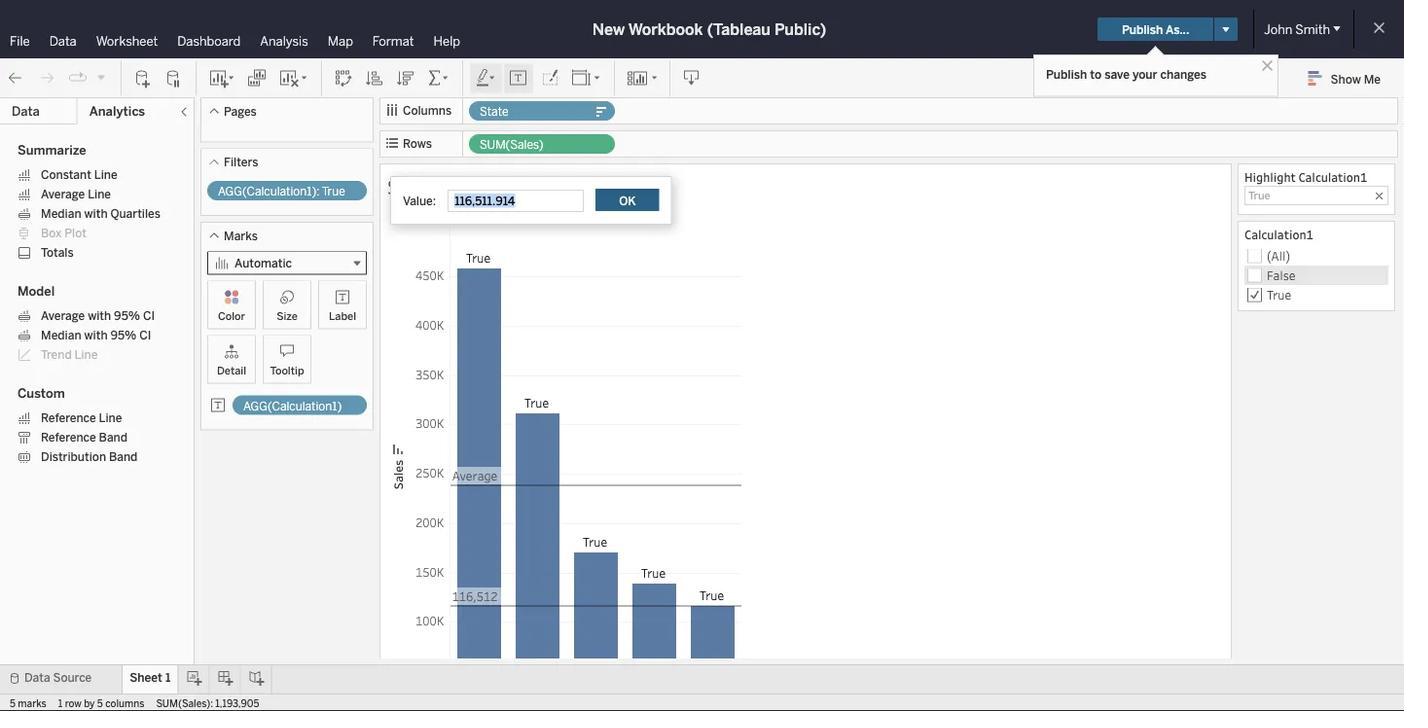 Task type: describe. For each thing, give the bounding box(es) containing it.
color
[[218, 310, 245, 323]]

with for median with quartiles
[[84, 207, 108, 221]]

highlight calculation1
[[1245, 169, 1368, 185]]

fit image
[[572, 69, 603, 88]]

0 vertical spatial calculation1
[[1299, 169, 1368, 185]]

box
[[41, 226, 62, 240]]

agg(calculation1): true
[[218, 185, 346, 199]]

your
[[1133, 67, 1158, 81]]

show me
[[1332, 72, 1382, 86]]

changes
[[1161, 67, 1207, 81]]

publish for publish to save your changes
[[1047, 67, 1088, 81]]

analysis
[[260, 33, 308, 49]]

2 vertical spatial data
[[24, 671, 50, 685]]

download image
[[683, 69, 702, 88]]

0 vertical spatial sheet 1
[[388, 173, 457, 200]]

average for average with 95% ci
[[41, 309, 85, 323]]

1,193,905
[[216, 698, 259, 710]]

map
[[328, 33, 353, 49]]

new data source image
[[133, 69, 153, 88]]

hide mark labels image
[[509, 69, 529, 88]]

false
[[1268, 267, 1296, 283]]

1 vertical spatial calculation1
[[1245, 226, 1314, 242]]

show/hide cards image
[[627, 69, 658, 88]]

2 horizontal spatial 1
[[445, 173, 457, 200]]

median with 95% ci
[[41, 329, 151, 343]]

plot
[[64, 226, 87, 240]]

list box containing false
[[1245, 266, 1389, 305]]

close image
[[1259, 56, 1277, 75]]

95% for average with 95% ci
[[114, 309, 140, 323]]

publish as...
[[1123, 22, 1190, 36]]

help
[[434, 33, 461, 49]]

worksheet
[[96, 33, 158, 49]]

median with quartiles
[[41, 207, 161, 221]]

columns
[[403, 104, 452, 118]]

highlight
[[1245, 169, 1297, 185]]

band for reference band
[[99, 431, 128, 445]]

1 horizontal spatial sheet
[[388, 173, 441, 200]]

0 vertical spatial state
[[480, 105, 509, 119]]

smith
[[1296, 21, 1331, 37]]

1 vertical spatial data
[[12, 104, 40, 119]]

dashboard
[[177, 33, 241, 49]]

rows
[[403, 137, 432, 151]]

1 horizontal spatial state
[[581, 211, 611, 227]]

line for reference line
[[99, 411, 122, 425]]

replay animation image
[[95, 71, 107, 83]]

1 5 from the left
[[10, 698, 16, 710]]

analytics
[[89, 104, 145, 119]]

publish as... button
[[1098, 18, 1214, 41]]

False checkbox
[[1245, 266, 1389, 285]]

trend line
[[41, 348, 98, 362]]

0 vertical spatial data
[[49, 33, 77, 49]]

agg(calculation1)
[[243, 399, 342, 413]]

0 vertical spatial sorted descending by sum of sales within state image
[[396, 69, 416, 88]]

sorted ascending by sum of sales within state image
[[365, 69, 385, 88]]

line for trend line
[[75, 348, 98, 362]]

collapse image
[[178, 106, 190, 118]]

label
[[329, 310, 356, 323]]

redo image
[[37, 69, 56, 88]]

ci for median with 95% ci
[[140, 329, 151, 343]]

new worksheet image
[[208, 69, 236, 88]]

reference band
[[41, 431, 128, 445]]

sum(sales): 1,193,905
[[156, 698, 259, 710]]

john smith
[[1265, 21, 1331, 37]]

1 row by 5 columns
[[58, 698, 144, 710]]

john
[[1265, 21, 1293, 37]]

distribution
[[41, 450, 106, 464]]

with for median with 95% ci
[[84, 329, 108, 343]]

source
[[53, 671, 92, 685]]

quartiles
[[110, 207, 161, 221]]

0 horizontal spatial sheet 1
[[130, 671, 171, 685]]

(all)
[[1268, 248, 1291, 264]]

average line
[[41, 187, 111, 202]]



Task type: vqa. For each thing, say whether or not it's contained in the screenshot.
rightmost Sheet 1
yes



Task type: locate. For each thing, give the bounding box(es) containing it.
true
[[322, 185, 346, 199], [1268, 287, 1292, 303]]

0 vertical spatial 95%
[[114, 309, 140, 323]]

show me button
[[1300, 63, 1399, 93]]

1 vertical spatial sheet 1
[[130, 671, 171, 685]]

average with 95% ci
[[41, 309, 155, 323]]

0 vertical spatial median
[[41, 207, 81, 221]]

me
[[1365, 72, 1382, 86]]

0 vertical spatial 1
[[445, 173, 457, 200]]

trend
[[41, 348, 72, 362]]

tooltip
[[270, 364, 304, 377]]

band
[[99, 431, 128, 445], [109, 450, 138, 464]]

publish left as...
[[1123, 22, 1164, 36]]

format
[[373, 33, 414, 49]]

0 horizontal spatial 1
[[58, 698, 63, 710]]

median up trend
[[41, 329, 81, 343]]

0 horizontal spatial true
[[322, 185, 346, 199]]

data
[[49, 33, 77, 49], [12, 104, 40, 119], [24, 671, 50, 685]]

1 horizontal spatial publish
[[1123, 22, 1164, 36]]

95% up median with 95% ci
[[114, 309, 140, 323]]

1 vertical spatial publish
[[1047, 67, 1088, 81]]

new
[[593, 20, 625, 38]]

0 vertical spatial band
[[99, 431, 128, 445]]

0 vertical spatial ci
[[143, 309, 155, 323]]

constant
[[41, 168, 91, 182]]

sheet
[[388, 173, 441, 200], [130, 671, 163, 685]]

ok
[[619, 194, 636, 208]]

ok button
[[596, 189, 660, 211]]

1 vertical spatial ci
[[140, 329, 151, 343]]

average down constant
[[41, 187, 85, 202]]

1 left row
[[58, 698, 63, 710]]

with
[[84, 207, 108, 221], [88, 309, 111, 323], [84, 329, 108, 343]]

1 horizontal spatial sheet 1
[[388, 173, 457, 200]]

true link
[[1268, 287, 1292, 303]]

format workbook image
[[540, 69, 560, 88]]

filters
[[224, 155, 258, 169]]

0 vertical spatial reference
[[41, 411, 96, 425]]

1 horizontal spatial 5
[[97, 698, 103, 710]]

2 reference from the top
[[41, 431, 96, 445]]

band for distribution band
[[109, 450, 138, 464]]

reference up reference band
[[41, 411, 96, 425]]

5 left marks
[[10, 698, 16, 710]]

line for constant line
[[94, 168, 118, 182]]

line up average line at the left
[[94, 168, 118, 182]]

to
[[1091, 67, 1102, 81]]

sheet down rows
[[388, 173, 441, 200]]

agg(calculation1):
[[218, 185, 320, 199]]

median for median with quartiles
[[41, 207, 81, 221]]

1 reference from the top
[[41, 411, 96, 425]]

detail
[[217, 364, 246, 377]]

1 vertical spatial state
[[581, 211, 611, 227]]

ci
[[143, 309, 155, 323], [140, 329, 151, 343]]

1 vertical spatial median
[[41, 329, 81, 343]]

ci up median with 95% ci
[[143, 309, 155, 323]]

0 horizontal spatial state
[[480, 105, 509, 119]]

0 vertical spatial publish
[[1123, 22, 1164, 36]]

publish to save your changes
[[1047, 67, 1207, 81]]

sum(sales):
[[156, 698, 213, 710]]

size
[[277, 310, 298, 323]]

sheet 1 down rows
[[388, 173, 457, 200]]

0 horizontal spatial sheet
[[130, 671, 163, 685]]

with up median with 95% ci
[[88, 309, 111, 323]]

publish for publish as...
[[1123, 22, 1164, 36]]

calculation1 right highlight
[[1299, 169, 1368, 185]]

with for average with 95% ci
[[88, 309, 111, 323]]

band up distribution band
[[99, 431, 128, 445]]

True checkbox
[[1245, 285, 1389, 305]]

reference up distribution in the left of the page
[[41, 431, 96, 445]]

reference for reference band
[[41, 431, 96, 445]]

1 right 'value:'
[[445, 173, 457, 200]]

marks. press enter to open the view data window.. use arrow keys to navigate data visualization elements. image
[[450, 229, 742, 712]]

public)
[[775, 20, 827, 38]]

box plot
[[41, 226, 87, 240]]

5 marks
[[10, 698, 47, 710]]

median up box plot at the top left of page
[[41, 207, 81, 221]]

0 horizontal spatial publish
[[1047, 67, 1088, 81]]

false link
[[1268, 267, 1296, 283]]

line
[[94, 168, 118, 182], [88, 187, 111, 202], [75, 348, 98, 362], [99, 411, 122, 425]]

publish inside publish as... button
[[1123, 22, 1164, 36]]

line for average line
[[88, 187, 111, 202]]

totals image
[[427, 69, 451, 88]]

2 median from the top
[[41, 329, 81, 343]]

with down average line at the left
[[84, 207, 108, 221]]

line up reference band
[[99, 411, 122, 425]]

ci down average with 95% ci
[[140, 329, 151, 343]]

median for median with 95% ci
[[41, 329, 81, 343]]

publish
[[1123, 22, 1164, 36], [1047, 67, 1088, 81]]

1 vertical spatial true
[[1268, 287, 1292, 303]]

value:
[[403, 194, 436, 208]]

5 right by
[[97, 698, 103, 710]]

2 average from the top
[[41, 309, 85, 323]]

1 vertical spatial with
[[88, 309, 111, 323]]

sum(sales)
[[480, 138, 544, 152]]

row
[[65, 698, 82, 710]]

95% down average with 95% ci
[[110, 329, 137, 343]]

reference line
[[41, 411, 122, 425]]

constant line
[[41, 168, 118, 182]]

model
[[18, 284, 55, 299]]

1 vertical spatial average
[[41, 309, 85, 323]]

sheet up columns
[[130, 671, 163, 685]]

true inside checkbox
[[1268, 287, 1292, 303]]

pages
[[224, 104, 257, 118]]

sheet 1
[[388, 173, 457, 200], [130, 671, 171, 685]]

columns
[[105, 698, 144, 710]]

marks
[[224, 229, 258, 243]]

2 vertical spatial with
[[84, 329, 108, 343]]

1 vertical spatial sheet
[[130, 671, 163, 685]]

undo image
[[6, 69, 25, 88]]

median
[[41, 207, 81, 221], [41, 329, 81, 343]]

1 horizontal spatial 1
[[165, 671, 171, 685]]

line down median with 95% ci
[[75, 348, 98, 362]]

data source
[[24, 671, 92, 685]]

save
[[1105, 67, 1130, 81]]

swap rows and columns image
[[334, 69, 353, 88]]

new workbook (tableau public)
[[593, 20, 827, 38]]

1 vertical spatial 95%
[[110, 329, 137, 343]]

replay animation image
[[68, 68, 88, 88]]

highlight image
[[475, 69, 498, 88]]

1 vertical spatial 1
[[165, 671, 171, 685]]

average down model
[[41, 309, 85, 323]]

1 vertical spatial band
[[109, 450, 138, 464]]

custom
[[18, 386, 65, 402]]

2 vertical spatial 1
[[58, 698, 63, 710]]

average
[[41, 187, 85, 202], [41, 309, 85, 323]]

data up marks
[[24, 671, 50, 685]]

reference for reference line
[[41, 411, 96, 425]]

0 vertical spatial with
[[84, 207, 108, 221]]

(All) checkbox
[[1245, 246, 1389, 266]]

workbook
[[629, 20, 704, 38]]

list box
[[1245, 266, 1389, 305]]

pause auto updates image
[[165, 69, 184, 88]]

0 horizontal spatial 5
[[10, 698, 16, 710]]

data up replay animation icon
[[49, 33, 77, 49]]

(tableau
[[707, 20, 771, 38]]

as...
[[1166, 22, 1190, 36]]

1 median from the top
[[41, 207, 81, 221]]

0 vertical spatial true
[[322, 185, 346, 199]]

calculation1 up "(all)"
[[1245, 226, 1314, 242]]

marks
[[18, 698, 47, 710]]

duplicate image
[[247, 69, 267, 88]]

2 5 from the left
[[97, 698, 103, 710]]

95% for median with 95% ci
[[110, 329, 137, 343]]

5
[[10, 698, 16, 710], [97, 698, 103, 710]]

95%
[[114, 309, 140, 323], [110, 329, 137, 343]]

1
[[445, 173, 457, 200], [165, 671, 171, 685], [58, 698, 63, 710]]

0 vertical spatial average
[[41, 187, 85, 202]]

publish left to
[[1047, 67, 1088, 81]]

true right agg(calculation1):
[[322, 185, 346, 199]]

calculation1
[[1299, 169, 1368, 185], [1245, 226, 1314, 242]]

1 vertical spatial sorted descending by sum of sales within state image
[[391, 442, 406, 457]]

sorted descending by sum of sales within state image
[[396, 69, 416, 88], [391, 442, 406, 457]]

file
[[10, 33, 30, 49]]

state
[[480, 105, 509, 119], [581, 211, 611, 227]]

sheet 1 up columns
[[130, 671, 171, 685]]

summarize
[[18, 143, 86, 158]]

show
[[1332, 72, 1362, 86]]

by
[[84, 698, 95, 710]]

clear sheet image
[[278, 69, 310, 88]]

band down reference band
[[109, 450, 138, 464]]

(all) link
[[1268, 248, 1291, 264]]

1 vertical spatial reference
[[41, 431, 96, 445]]

reference
[[41, 411, 96, 425], [41, 431, 96, 445]]

true down false
[[1268, 287, 1292, 303]]

None text field
[[448, 190, 584, 212]]

1 up sum(sales):
[[165, 671, 171, 685]]

average for average line
[[41, 187, 85, 202]]

totals
[[41, 246, 74, 260]]

data down 'undo' image
[[12, 104, 40, 119]]

line up the median with quartiles
[[88, 187, 111, 202]]

0 vertical spatial sheet
[[388, 173, 441, 200]]

ci for average with 95% ci
[[143, 309, 155, 323]]

1 average from the top
[[41, 187, 85, 202]]

distribution band
[[41, 450, 138, 464]]

1 horizontal spatial true
[[1268, 287, 1292, 303]]

with down average with 95% ci
[[84, 329, 108, 343]]



